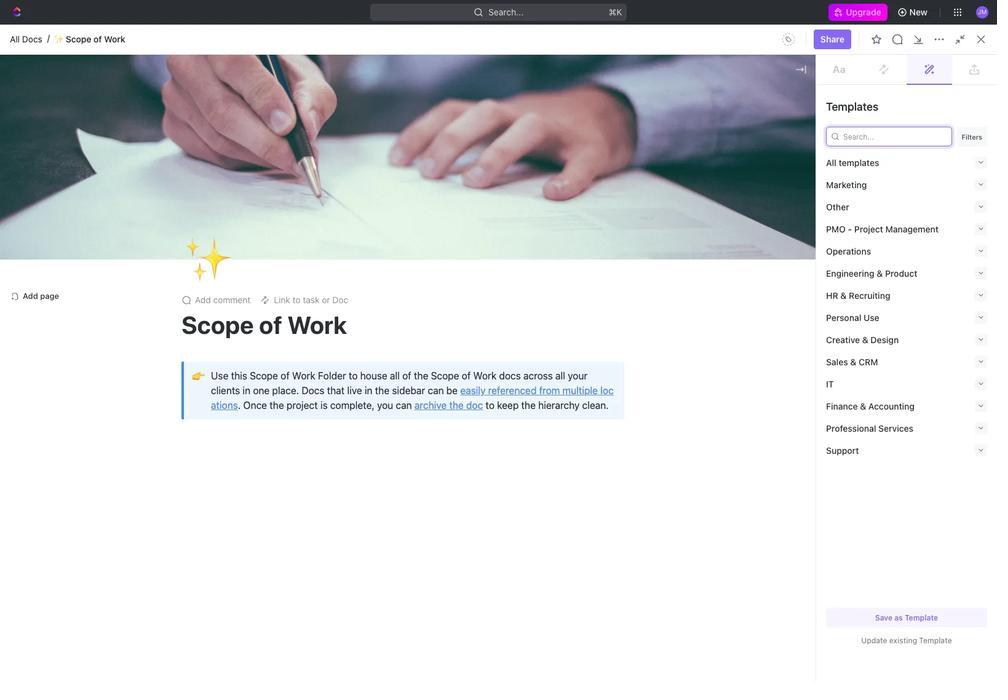 Task type: describe. For each thing, give the bounding box(es) containing it.
project for client 2 project
[[480, 371, 508, 382]]

as
[[895, 613, 903, 622]]

2 27 from the left
[[799, 261, 809, 271]]

agency for scope of work
[[818, 164, 847, 175]]

support
[[826, 445, 859, 456]]

change cover button
[[558, 235, 629, 255]]

docs link
[[5, 94, 172, 113]]

- for client 1 scope of work docs
[[558, 416, 562, 426]]

favorites button
[[5, 168, 47, 183]]

docs inside button
[[253, 217, 273, 227]]

scope down archive the doc link
[[447, 416, 472, 426]]

save as template
[[875, 613, 938, 622]]

Search... text field
[[833, 127, 948, 146]]

tree inside sidebar navigation
[[5, 206, 172, 644]]

resource inside "button"
[[228, 305, 266, 315]]

new doc button
[[941, 48, 992, 68]]

all docs
[[10, 34, 42, 44]]

existing
[[890, 636, 917, 645]]

archived button
[[466, 210, 508, 235]]

agency management
[[447, 393, 531, 404]]

project
[[287, 400, 318, 411]]

1 for client 1 scope of work docs
[[254, 416, 258, 426]]

agency inside table
[[447, 393, 477, 404]]

see all button
[[410, 101, 443, 116]]

task
[[303, 295, 320, 305]]

finance
[[826, 401, 858, 411]]

add for add page
[[23, 291, 38, 301]]

docs
[[499, 370, 521, 381]]

1 vertical spatial resource
[[231, 145, 269, 155]]

scope up the 'one' at bottom
[[250, 370, 278, 381]]

team space
[[30, 231, 78, 242]]

2 27 mins ago from the left
[[799, 261, 847, 271]]

0 vertical spatial resource
[[760, 125, 798, 135]]

place.
[[272, 385, 299, 396]]

use this scope of work folder to house all of the scope of work docs across all your clients in one place. docs that live in the sidebar can be
[[211, 370, 590, 396]]

24 mins ago row
[[199, 277, 997, 299]]

0 vertical spatial resource management
[[760, 125, 852, 135]]

docs inside table
[[322, 416, 342, 426]]

row containing client 1 scope of work docs
[[199, 409, 997, 433]]

👋 for resource management
[[214, 165, 224, 174]]

1 27 mins ago from the left
[[701, 261, 749, 271]]

ago down hr
[[828, 305, 843, 315]]

keep
[[497, 400, 519, 411]]

welcome! • in agency management for scope of work
[[760, 164, 902, 175]]

✨ scope of work
[[54, 34, 125, 44]]

row containing resource management
[[199, 299, 997, 321]]

my docs
[[238, 217, 273, 227]]

my docs button
[[235, 210, 276, 235]]

other
[[826, 201, 849, 212]]

space
[[53, 231, 78, 242]]

- for wiki
[[558, 393, 562, 404]]

spaces
[[10, 191, 36, 201]]

all for all templates
[[826, 157, 837, 168]]

scope down add comment
[[181, 310, 254, 339]]

2 for scope
[[357, 416, 362, 426]]

docs up 'inbox'
[[22, 34, 42, 44]]

date viewed
[[799, 240, 842, 249]]

just
[[799, 327, 816, 337]]

do
[[368, 28, 380, 39]]

upgrade link
[[829, 4, 888, 21]]

projects link
[[37, 248, 138, 268]]

product
[[885, 268, 918, 278]]

date viewed button
[[792, 236, 860, 255]]

filters button
[[957, 127, 987, 146]]

the down place. at left bottom
[[270, 400, 284, 411]]

date for date viewed
[[799, 240, 815, 249]]

browser
[[461, 28, 494, 39]]

welcome! • in agency management for resource management
[[231, 164, 372, 175]]

all for all docs
[[10, 34, 20, 44]]

date updated button
[[693, 236, 755, 255]]

hide
[[593, 28, 612, 39]]

cover
[[599, 239, 621, 250]]

business time image
[[436, 396, 444, 402]]

ago down updated
[[734, 261, 749, 271]]

location
[[435, 240, 465, 249]]

all inside all button
[[217, 217, 227, 227]]

date updated
[[701, 240, 748, 249]]

docs inside sidebar navigation
[[30, 98, 50, 108]]

viewed
[[818, 240, 842, 249]]

my
[[238, 217, 250, 227]]

clean.
[[582, 400, 609, 411]]

& for creative
[[862, 334, 869, 345]]

assigned button
[[417, 210, 461, 235]]

date for date updated
[[701, 240, 717, 249]]

favorites inside button
[[10, 170, 42, 180]]

to right want
[[421, 28, 429, 39]]

change cover button
[[558, 235, 629, 255]]

project for pmo - project management
[[854, 224, 883, 234]]

do you want to enable browser notifications? enable hide this
[[368, 28, 629, 39]]

✨ down recent
[[214, 126, 224, 135]]

0 horizontal spatial can
[[396, 400, 412, 411]]

crm
[[859, 357, 878, 367]]

.
[[238, 400, 241, 411]]

1 meeting minutes from the top
[[228, 349, 295, 360]]

private
[[324, 217, 353, 227]]

the up sidebar
[[414, 370, 428, 381]]

update
[[862, 636, 888, 645]]

accounting
[[869, 401, 915, 411]]

archive the doc link
[[415, 400, 483, 411]]

row containing wiki
[[199, 387, 997, 411]]

1 27 from the left
[[701, 261, 711, 271]]

5 for projects
[[298, 261, 303, 271]]

👋 for scope of work
[[743, 165, 753, 174]]

tags
[[558, 240, 574, 249]]

agency for resource management
[[289, 164, 318, 175]]

- for meeting minutes
[[558, 371, 562, 382]]

new for new doc
[[949, 52, 967, 63]]

2 minutes from the top
[[263, 371, 295, 382]]

can inside use this scope of work folder to house all of the scope of work docs across all your clients in one place. docs that live in the sidebar can be
[[428, 385, 444, 396]]

6
[[799, 305, 805, 315]]

easily referenced from multiple loc ations
[[211, 385, 614, 411]]

welcome! for scope
[[760, 164, 800, 175]]

to right doc
[[486, 400, 495, 411]]

project notes link
[[474, 121, 708, 140]]

0 vertical spatial favorites
[[479, 103, 521, 114]]

11 row from the top
[[199, 476, 997, 498]]

doc
[[466, 400, 483, 411]]

or
[[322, 295, 330, 305]]

notifications?
[[496, 28, 551, 39]]

docs inside button
[[908, 52, 929, 63]]

template for save as template
[[905, 613, 938, 622]]

to inside dropdown button
[[293, 295, 301, 305]]

& for finance
[[860, 401, 866, 411]]

6 mins ago
[[799, 305, 843, 315]]

2 for agency
[[260, 393, 265, 404]]

be
[[447, 385, 458, 396]]

creative
[[826, 334, 860, 345]]

recruiting
[[849, 290, 891, 301]]

want
[[399, 28, 419, 39]]

scope down once
[[260, 416, 286, 426]]

1 inside sidebar navigation
[[159, 78, 162, 87]]

update existing template
[[862, 636, 952, 645]]

created by me
[[743, 103, 811, 114]]

upgrade
[[846, 7, 881, 17]]

the down house at the left of page
[[375, 385, 390, 396]]

notes inside table
[[259, 261, 283, 271]]

it
[[826, 379, 834, 389]]

design
[[871, 334, 899, 345]]

marketing
[[826, 179, 867, 190]]

of inside scope of work button
[[256, 327, 264, 337]]

easily
[[460, 385, 486, 396]]

Search by name... text field
[[787, 211, 942, 229]]

1 vertical spatial resource management
[[231, 145, 323, 155]]

name
[[215, 240, 236, 249]]

& for hr
[[841, 290, 847, 301]]

1 vertical spatial you
[[377, 400, 393, 411]]

new for new
[[910, 7, 928, 17]]

shared
[[284, 217, 313, 227]]

1 horizontal spatial 👥
[[743, 126, 753, 135]]

1 minutes from the top
[[263, 349, 295, 360]]

& for engineering
[[877, 268, 883, 278]]

archived
[[469, 217, 505, 227]]

client 1 project
[[447, 349, 507, 360]]

loc
[[601, 385, 614, 396]]

professional
[[826, 423, 876, 433]]

sidebar
[[392, 385, 425, 396]]

. once the project is complete, you can archive the doc to keep the hierarchy clean.
[[238, 400, 609, 411]]

the down be
[[449, 400, 464, 411]]

all inside button
[[430, 103, 438, 113]]

management inside "button"
[[268, 305, 321, 315]]



Task type: locate. For each thing, give the bounding box(es) containing it.
0 horizontal spatial doc
[[332, 295, 348, 305]]

projects inside sidebar navigation
[[37, 252, 69, 263]]

1 horizontal spatial notes
[[526, 125, 550, 135]]

👥 down "created"
[[743, 126, 753, 135]]

2 horizontal spatial all
[[826, 157, 837, 168]]

0 vertical spatial meeting minutes
[[228, 349, 295, 360]]

1 vertical spatial 5
[[310, 349, 316, 360]]

27 mins ago down date updated button
[[701, 261, 749, 271]]

1 vertical spatial new
[[949, 52, 967, 63]]

sidebar navigation
[[0, 43, 184, 682]]

0 horizontal spatial favorites
[[10, 170, 42, 180]]

0 horizontal spatial 27
[[701, 261, 711, 271]]

ations
[[211, 400, 238, 411]]

new doc
[[949, 52, 985, 63]]

1 vertical spatial can
[[396, 400, 412, 411]]

client 1 project cell
[[428, 343, 551, 365]]

agency up "marketing"
[[818, 164, 847, 175]]

client up client 2 project
[[447, 349, 470, 360]]

1 vertical spatial this
[[231, 370, 247, 381]]

project inside cell
[[479, 349, 507, 360]]

private button
[[321, 210, 356, 235]]

all
[[430, 103, 438, 113], [390, 370, 400, 381], [556, 370, 565, 381]]

0 horizontal spatial this
[[231, 370, 247, 381]]

1 vertical spatial minutes
[[263, 371, 295, 382]]

2 welcome! from the left
[[760, 164, 800, 175]]

27 mins ago down date viewed button on the top of the page
[[799, 261, 847, 271]]

2 vertical spatial 1
[[254, 416, 258, 426]]

✨ right the all docs link
[[54, 34, 64, 44]]

0 vertical spatial all
[[10, 34, 20, 44]]

now
[[818, 327, 835, 337]]

0 vertical spatial client
[[447, 349, 470, 360]]

1 👋 from the left
[[214, 165, 224, 174]]

sales
[[826, 357, 848, 367]]

cell
[[199, 255, 212, 277], [989, 255, 997, 277], [199, 277, 212, 299], [428, 277, 551, 299], [551, 277, 693, 299], [693, 277, 792, 299], [989, 277, 997, 299], [199, 299, 212, 321], [428, 299, 551, 321], [551, 299, 693, 321], [693, 299, 792, 321], [890, 299, 989, 321], [989, 299, 997, 321], [199, 321, 212, 343], [428, 321, 551, 343], [551, 321, 693, 343], [693, 321, 792, 343], [989, 321, 997, 343], [199, 343, 212, 365], [693, 343, 792, 365], [792, 343, 890, 365], [989, 343, 997, 365], [199, 365, 212, 388], [693, 365, 792, 388], [792, 365, 890, 388], [890, 365, 989, 388], [989, 365, 997, 388], [199, 388, 212, 410], [693, 388, 792, 410], [792, 388, 890, 410], [989, 388, 997, 410], [199, 410, 212, 432], [693, 410, 792, 432], [792, 410, 890, 432], [989, 410, 997, 432], [199, 432, 212, 454], [212, 432, 428, 454], [428, 432, 551, 454], [551, 432, 693, 454], [693, 432, 792, 454], [792, 432, 890, 454], [890, 432, 989, 454], [989, 432, 997, 454], [199, 454, 212, 476], [212, 454, 428, 476], [428, 454, 551, 476], [551, 454, 693, 476], [693, 454, 792, 476], [792, 454, 890, 476], [890, 454, 989, 476], [989, 454, 997, 476], [199, 476, 212, 498], [212, 476, 428, 498], [428, 476, 551, 498], [551, 476, 693, 498], [693, 476, 792, 498], [792, 476, 890, 498], [890, 476, 989, 498], [989, 476, 997, 498], [199, 498, 212, 520], [212, 498, 428, 520], [428, 498, 551, 520], [551, 498, 693, 520], [693, 498, 792, 520], [792, 498, 890, 520], [890, 498, 989, 520], [989, 498, 997, 520]]

search docs button
[[860, 48, 936, 68]]

meeting
[[228, 349, 261, 360], [228, 371, 261, 382]]

in left all templates
[[808, 164, 815, 175]]

docs down 'inbox'
[[30, 98, 50, 108]]

& for sales
[[850, 357, 857, 367]]

1 vertical spatial favorites
[[10, 170, 42, 180]]

1 meeting from the top
[[228, 349, 261, 360]]

all left your
[[556, 370, 565, 381]]

1 vertical spatial meeting minutes
[[228, 371, 295, 382]]

the right keep
[[521, 400, 536, 411]]

0 vertical spatial 2
[[473, 371, 478, 382]]

1 • from the left
[[273, 165, 277, 174]]

link to task or doc button
[[255, 291, 353, 309]]

1 horizontal spatial date
[[799, 240, 815, 249]]

-
[[848, 224, 852, 234], [558, 261, 562, 271], [558, 349, 562, 360], [558, 371, 562, 382], [558, 393, 562, 404], [558, 416, 562, 426]]

10 row from the top
[[199, 454, 997, 476]]

0 vertical spatial this
[[614, 28, 629, 39]]

welcome! for resource
[[231, 164, 271, 175]]

0 horizontal spatial all
[[390, 370, 400, 381]]

2 welcome! • in agency management from the left
[[760, 164, 902, 175]]

pmo - project management
[[826, 224, 939, 234]]

👥 down recent
[[214, 145, 224, 154]]

& left product
[[877, 268, 883, 278]]

workspace
[[364, 217, 409, 227]]

once
[[243, 400, 267, 411]]

scope down created by me
[[760, 145, 786, 155]]

scope right all docs
[[66, 34, 91, 44]]

workspace button
[[361, 210, 412, 235]]

2 👋 from the left
[[743, 165, 753, 174]]

1 horizontal spatial all
[[430, 103, 438, 113]]

5 for client 1 project
[[310, 349, 316, 360]]

add page
[[23, 291, 59, 301]]

2 horizontal spatial 2
[[473, 371, 478, 382]]

row
[[199, 235, 997, 255], [199, 254, 997, 278], [199, 299, 997, 321], [199, 321, 997, 344], [199, 342, 997, 367], [199, 365, 997, 389], [199, 387, 997, 411], [199, 409, 997, 433], [199, 432, 997, 454], [199, 454, 997, 476], [199, 476, 997, 498], [199, 498, 997, 520]]

0 horizontal spatial 2
[[260, 393, 265, 404]]

team space link
[[30, 227, 170, 247]]

✨
[[54, 34, 64, 44], [214, 126, 224, 135], [743, 145, 753, 154], [184, 229, 233, 287]]

mins right 24
[[812, 283, 831, 293]]

inbox
[[30, 77, 51, 87]]

1 horizontal spatial doc
[[969, 52, 985, 63]]

1 vertical spatial notes
[[259, 261, 283, 271]]

add left the page
[[23, 291, 38, 301]]

resource left "link"
[[228, 305, 266, 315]]

2 right . at the left
[[260, 393, 265, 404]]

2 meeting from the top
[[228, 371, 261, 382]]

5 row from the top
[[199, 342, 997, 367]]

client
[[447, 349, 470, 360], [447, 371, 470, 382], [228, 416, 251, 426]]

date left the viewed at the top of page
[[799, 240, 815, 249]]

tab list
[[213, 210, 508, 235]]

0 horizontal spatial add
[[23, 291, 38, 301]]

0 horizontal spatial project notes
[[228, 261, 283, 271]]

ago down 'operations'
[[833, 261, 847, 271]]

live
[[347, 385, 362, 396]]

1 vertical spatial 2
[[260, 393, 265, 404]]

to up live
[[349, 370, 358, 381]]

0 vertical spatial use
[[864, 312, 880, 323]]

this inside use this scope of work folder to house all of the scope of work docs across all your clients in one place. docs that live in the sidebar can be
[[231, 370, 247, 381]]

& right finance
[[860, 401, 866, 411]]

0 vertical spatial 👥
[[743, 126, 753, 135]]

search docs
[[878, 52, 929, 63]]

1 horizontal spatial 27
[[799, 261, 809, 271]]

table
[[199, 235, 997, 520]]

to inside use this scope of work folder to house all of the scope of work docs across all your clients in one place. docs that live in the sidebar can be
[[349, 370, 358, 381]]

projects down team space on the left top of page
[[37, 252, 69, 263]]

1
[[159, 78, 162, 87], [473, 349, 477, 360], [254, 416, 258, 426]]

is
[[320, 400, 328, 411]]

dashboards
[[30, 119, 77, 129]]

welcome! down created by me
[[760, 164, 800, 175]]

can up archive
[[428, 385, 444, 396]]

⌘k
[[609, 7, 622, 17]]

all docs link
[[10, 34, 42, 45]]

resource management button
[[214, 299, 420, 321]]

new
[[910, 7, 928, 17], [949, 52, 967, 63]]

you down use this scope of work folder to house all of the scope of work docs across all your clients in one place. docs that live in the sidebar can be
[[377, 400, 393, 411]]

2 meeting minutes from the top
[[228, 371, 295, 382]]

0 horizontal spatial 27 mins ago
[[701, 261, 749, 271]]

2 vertical spatial resource management
[[228, 305, 321, 315]]

1 inside cell
[[473, 349, 477, 360]]

0 horizontal spatial welcome!
[[231, 164, 271, 175]]

docs up recent
[[206, 52, 226, 63]]

client 1 scope of work docs
[[228, 416, 342, 426]]

row containing project notes
[[199, 254, 997, 278]]

in up shared
[[279, 164, 286, 175]]

projects
[[37, 252, 69, 263], [447, 261, 480, 271]]

search...
[[489, 7, 524, 17]]

0 vertical spatial minutes
[[263, 349, 295, 360]]

client for client 2 project
[[447, 371, 470, 382]]

5 left folder
[[310, 371, 316, 382]]

27 down date updated button
[[701, 261, 711, 271]]

in left the 'one' at bottom
[[243, 385, 250, 396]]

27 up 24
[[799, 261, 809, 271]]

2 vertical spatial client
[[228, 416, 251, 426]]

in right live
[[365, 385, 373, 396]]

share
[[821, 34, 845, 44]]

• for management
[[273, 165, 277, 174]]

client for client 1 project
[[447, 349, 470, 360]]

client up be
[[447, 371, 470, 382]]

docs down is
[[322, 416, 342, 426]]

all up sidebar
[[390, 370, 400, 381]]

project for client 1 project
[[479, 349, 507, 360]]

resource down recent
[[231, 145, 269, 155]]

projects down location
[[447, 261, 480, 271]]

✨ down "created"
[[743, 145, 753, 154]]

docs right my
[[253, 217, 273, 227]]

house
[[360, 370, 387, 381]]

0 vertical spatial 5
[[298, 261, 303, 271]]

&
[[877, 268, 883, 278], [841, 290, 847, 301], [862, 334, 869, 345], [850, 357, 857, 367], [860, 401, 866, 411]]

27 mins ago
[[701, 261, 749, 271], [799, 261, 847, 271]]

tree
[[5, 206, 172, 644]]

doc down jm dropdown button
[[969, 52, 985, 63]]

12 row from the top
[[199, 498, 997, 520]]

save
[[875, 613, 893, 622]]

updated
[[719, 240, 748, 249]]

0 vertical spatial doc
[[969, 52, 985, 63]]

ago down "engineering"
[[833, 283, 848, 293]]

all right see
[[430, 103, 438, 113]]

reposition button
[[499, 235, 558, 255]]

team
[[30, 231, 51, 242]]

row containing name
[[199, 235, 997, 255]]

use down recruiting
[[864, 312, 880, 323]]

work inside button
[[266, 327, 287, 337]]

use inside use this scope of work folder to house all of the scope of work docs across all your clients in one place. docs that live in the sidebar can be
[[211, 370, 228, 381]]

1 horizontal spatial new
[[949, 52, 967, 63]]

see
[[415, 103, 428, 113]]

mins right 6
[[807, 305, 826, 315]]

doc inside button
[[969, 52, 985, 63]]

1 horizontal spatial 👋
[[743, 165, 753, 174]]

1 vertical spatial 1
[[473, 349, 477, 360]]

1 horizontal spatial 1
[[254, 416, 258, 426]]

this right hide
[[614, 28, 629, 39]]

scope down comment
[[228, 327, 253, 337]]

👉
[[192, 369, 205, 382]]

tree containing team space
[[5, 206, 172, 644]]

ago inside row
[[833, 283, 848, 293]]

2 vertical spatial 5
[[310, 371, 316, 382]]

project notes inside table
[[228, 261, 283, 271]]

0 horizontal spatial new
[[910, 7, 928, 17]]

can down sidebar
[[396, 400, 412, 411]]

2 horizontal spatial all
[[556, 370, 565, 381]]

1 row from the top
[[199, 235, 997, 255]]

finance & accounting
[[826, 401, 915, 411]]

0 horizontal spatial 👥
[[214, 145, 224, 154]]

5 down scope of work button
[[310, 349, 316, 360]]

new right search docs
[[949, 52, 967, 63]]

complete,
[[330, 400, 375, 411]]

0 vertical spatial meeting
[[228, 349, 261, 360]]

1 horizontal spatial can
[[428, 385, 444, 396]]

1 vertical spatial meeting
[[228, 371, 261, 382]]

4 row from the top
[[199, 321, 997, 344]]

tab list containing all
[[213, 210, 508, 235]]

1 horizontal spatial agency
[[447, 393, 477, 404]]

1 for client 1 project
[[473, 349, 477, 360]]

1 vertical spatial template
[[919, 636, 952, 645]]

add for add comment
[[195, 295, 211, 305]]

0 vertical spatial template
[[905, 613, 938, 622]]

resource down created by me
[[760, 125, 798, 135]]

1 horizontal spatial this
[[614, 28, 629, 39]]

• up my docs
[[273, 165, 277, 174]]

0 vertical spatial notes
[[526, 125, 550, 135]]

recent
[[214, 103, 247, 114]]

created
[[743, 103, 780, 114]]

doc inside dropdown button
[[332, 295, 348, 305]]

date left updated
[[701, 240, 717, 249]]

1 vertical spatial all
[[826, 157, 837, 168]]

2 vertical spatial all
[[217, 217, 227, 227]]

0 horizontal spatial notes
[[259, 261, 283, 271]]

2 vertical spatial resource
[[228, 305, 266, 315]]

1 vertical spatial 👥
[[214, 145, 224, 154]]

client for client 1 scope of work docs
[[228, 416, 251, 426]]

creative & design
[[826, 334, 899, 345]]

- for project notes
[[558, 261, 562, 271]]

mins down date viewed
[[811, 261, 830, 271]]

1 vertical spatial project notes
[[228, 261, 283, 271]]

0 horizontal spatial use
[[211, 370, 228, 381]]

👥
[[743, 126, 753, 135], [214, 145, 224, 154]]

9 row from the top
[[199, 432, 997, 454]]

date inside button
[[799, 240, 815, 249]]

1 horizontal spatial add
[[195, 295, 211, 305]]

1 horizontal spatial welcome! • in agency management
[[760, 164, 902, 175]]

scope of work button
[[214, 321, 420, 344]]

5
[[298, 261, 303, 271], [310, 349, 316, 360], [310, 371, 316, 382]]

personal
[[826, 312, 862, 323]]

scope of work inside button
[[228, 327, 287, 337]]

0 vertical spatial can
[[428, 385, 444, 396]]

column header
[[199, 235, 212, 255]]

favorites
[[479, 103, 521, 114], [10, 170, 42, 180]]

1 welcome! • in agency management from the left
[[231, 164, 372, 175]]

row containing scope of work
[[199, 321, 997, 344]]

dropdown menu image
[[779, 30, 799, 49]]

2 vertical spatial 2
[[357, 416, 362, 426]]

shared button
[[281, 210, 316, 235]]

docs right 'search'
[[908, 52, 929, 63]]

docs inside use this scope of work folder to house all of the scope of work docs across all your clients in one place. docs that live in the sidebar can be
[[302, 385, 325, 396]]

table containing project notes
[[199, 235, 997, 520]]

this up clients
[[231, 370, 247, 381]]

agency right business time icon
[[447, 393, 477, 404]]

0 horizontal spatial all
[[10, 34, 20, 44]]

client down . at the left
[[228, 416, 251, 426]]

client inside the 'client 1 project' cell
[[447, 349, 470, 360]]

& right hr
[[841, 290, 847, 301]]

0 horizontal spatial welcome! • in agency management
[[231, 164, 372, 175]]

all templates
[[826, 157, 879, 168]]

8 row from the top
[[199, 409, 997, 433]]

0 vertical spatial new
[[910, 7, 928, 17]]

template right existing
[[919, 636, 952, 645]]

date inside button
[[701, 240, 717, 249]]

2 horizontal spatial 1
[[473, 349, 477, 360]]

1 vertical spatial client
[[447, 371, 470, 382]]

to right "link"
[[293, 295, 301, 305]]

• for of
[[802, 165, 806, 174]]

of
[[94, 34, 102, 44], [259, 125, 267, 135], [788, 145, 796, 155], [259, 310, 282, 339], [256, 327, 264, 337], [281, 370, 290, 381], [402, 370, 411, 381], [462, 370, 471, 381], [288, 416, 296, 426], [475, 416, 483, 426]]

agency up shared
[[289, 164, 318, 175]]

notes
[[526, 125, 550, 135], [259, 261, 283, 271]]

3 row from the top
[[199, 299, 997, 321]]

clients
[[211, 385, 240, 396]]

new button
[[892, 2, 935, 22]]

docs up project in the left bottom of the page
[[302, 385, 325, 396]]

2 horizontal spatial agency
[[818, 164, 847, 175]]

welcome! up my docs
[[231, 164, 271, 175]]

0 horizontal spatial projects
[[37, 252, 69, 263]]

referenced
[[488, 385, 537, 396]]

use up clients
[[211, 370, 228, 381]]

1 horizontal spatial welcome!
[[760, 164, 800, 175]]

template for update existing template
[[919, 636, 952, 645]]

1 horizontal spatial use
[[864, 312, 880, 323]]

2 down complete,
[[357, 416, 362, 426]]

welcome! • in agency management up shared
[[231, 164, 372, 175]]

1 vertical spatial doc
[[332, 295, 348, 305]]

add left comment
[[195, 295, 211, 305]]

mins down date updated button
[[713, 261, 732, 271]]

1 horizontal spatial 27 mins ago
[[799, 261, 847, 271]]

resource management inside "button"
[[228, 305, 321, 315]]

2 up easily
[[473, 371, 478, 382]]

ago
[[734, 261, 749, 271], [833, 261, 847, 271], [833, 283, 848, 293], [828, 305, 843, 315]]

template
[[905, 613, 938, 622], [919, 636, 952, 645]]

date
[[701, 240, 717, 249], [799, 240, 815, 249]]

you right do
[[382, 28, 397, 39]]

• left all templates
[[802, 165, 806, 174]]

0 vertical spatial you
[[382, 28, 397, 39]]

2 date from the left
[[799, 240, 815, 249]]

1 horizontal spatial all
[[217, 217, 227, 227]]

✨ inside ✨ scope of work
[[54, 34, 64, 44]]

projects inside table
[[447, 261, 480, 271]]

0 vertical spatial 1
[[159, 78, 162, 87]]

0 horizontal spatial agency
[[289, 164, 318, 175]]

& left design
[[862, 334, 869, 345]]

0 horizontal spatial 1
[[159, 78, 162, 87]]

2 • from the left
[[802, 165, 806, 174]]

see all
[[415, 103, 438, 113]]

scope down recent
[[231, 125, 256, 135]]

resource
[[760, 125, 798, 135], [231, 145, 269, 155], [228, 305, 266, 315]]

5 up link to task or doc dropdown button
[[298, 261, 303, 271]]

0 vertical spatial project notes
[[496, 125, 550, 135]]

1 date from the left
[[701, 240, 717, 249]]

2 row from the top
[[199, 254, 997, 278]]

new up search docs
[[910, 7, 928, 17]]

welcome! • in agency management up "marketing"
[[760, 164, 902, 175]]

in
[[279, 164, 286, 175], [808, 164, 815, 175], [243, 385, 250, 396], [365, 385, 373, 396]]

1 horizontal spatial favorites
[[479, 103, 521, 114]]

0 horizontal spatial date
[[701, 240, 717, 249]]

1 horizontal spatial projects
[[447, 261, 480, 271]]

wiki
[[228, 393, 245, 404]]

doc right or
[[332, 295, 348, 305]]

by
[[783, 103, 794, 114]]

0 horizontal spatial 👋
[[214, 165, 224, 174]]

6 row from the top
[[199, 365, 997, 389]]

scope up be
[[431, 370, 459, 381]]

1 horizontal spatial 2
[[357, 416, 362, 426]]

24 mins ago
[[799, 283, 848, 293]]

0 horizontal spatial •
[[273, 165, 277, 174]]

hr
[[826, 290, 838, 301]]

scope inside button
[[228, 327, 253, 337]]

easily referenced from multiple loc ations link
[[211, 385, 614, 411]]

mins inside row
[[812, 283, 831, 293]]

1 welcome! from the left
[[231, 164, 271, 175]]

1 horizontal spatial project notes
[[496, 125, 550, 135]]

1 vertical spatial use
[[211, 370, 228, 381]]

& left crm
[[850, 357, 857, 367]]

1 horizontal spatial •
[[802, 165, 806, 174]]

user group image
[[13, 233, 22, 241]]

7 row from the top
[[199, 387, 997, 411]]

✨ up add comment
[[184, 229, 233, 287]]

template right as
[[905, 613, 938, 622]]



Task type: vqa. For each thing, say whether or not it's contained in the screenshot.
2 associated with Agency
yes



